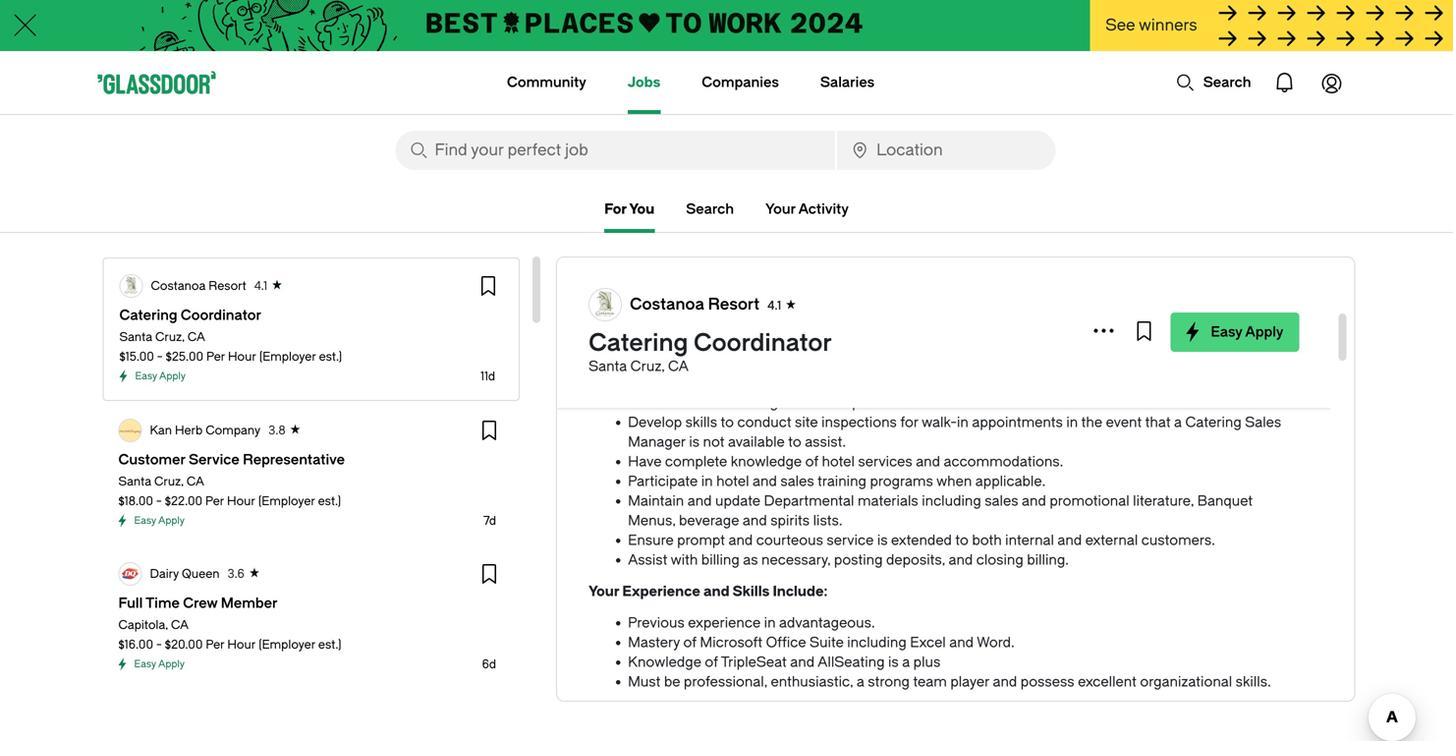 Task type: describe. For each thing, give the bounding box(es) containing it.
catering up 10- at the top of the page
[[847, 237, 904, 254]]

company
[[206, 424, 261, 437]]

of down events
[[844, 336, 857, 352]]

of up site
[[793, 375, 806, 391]]

1 horizontal spatial costanoa resort logo image
[[590, 289, 621, 320]]

easy apply inside button
[[1211, 324, 1284, 340]]

suite
[[810, 635, 844, 651]]

dairy
[[150, 567, 179, 581]]

jobs
[[628, 74, 661, 90]]

in down orders. on the right bottom of page
[[957, 414, 969, 431]]

1 vertical spatial banquet
[[1198, 493, 1253, 509]]

1 vertical spatial hotel
[[717, 473, 750, 490]]

0 vertical spatial are
[[1167, 336, 1187, 352]]

cruz, inside catering coordinator santa cruz, ca
[[631, 358, 665, 375]]

costanoa resort logo image inside jobs list element
[[120, 275, 142, 297]]

necessary,
[[762, 552, 831, 568]]

search link
[[686, 198, 734, 221]]

for you
[[605, 201, 655, 217]]

see winners
[[1106, 16, 1198, 34]]

to right support
[[831, 237, 844, 254]]

$15.00
[[119, 350, 154, 364]]

including up orders, on the right top
[[1019, 237, 1079, 254]]

according
[[713, 395, 779, 411]]

1 distribution from the left
[[829, 257, 902, 273]]

possess
[[1021, 674, 1075, 690]]

easy apply for 7d
[[134, 515, 185, 526]]

per for $18.00 - $22.00
[[205, 494, 224, 508]]

winners
[[1139, 16, 1198, 34]]

4.1 for rightmost costanoa resort logo
[[768, 299, 782, 313]]

of down assist.
[[806, 454, 819, 470]]

apply inside button
[[1246, 324, 1284, 340]]

$25.00
[[166, 350, 203, 364]]

mailings,
[[767, 257, 825, 273]]

update
[[716, 493, 761, 509]]

the down keeping
[[807, 355, 828, 372]]

must
[[628, 674, 661, 690]]

floor
[[1230, 375, 1260, 391]]

including down when
[[922, 493, 982, 509]]

santa cruz, ca $18.00 - $22.00 per hour (employer est.)
[[118, 475, 341, 508]]

santa for santa cruz, ca $18.00 - $22.00 per hour (employer est.)
[[118, 475, 151, 489]]

materials
[[858, 493, 919, 509]]

is inside previous experience in advantageous. mastery of microsoft office suite including excel and word. knowledge of tripleseat and allseating is a plus must be professional, enthusiastic, a strong team player and possess excellent organizational skills.
[[889, 654, 899, 670]]

dairy queen
[[150, 567, 220, 581]]

services
[[859, 454, 913, 470]]

to down answering
[[1073, 375, 1087, 391]]

11d
[[481, 370, 496, 383]]

est.) for santa cruz, ca $18.00 - $22.00 per hour (employer est.)
[[318, 494, 341, 508]]

the down "insure"
[[1082, 414, 1103, 431]]

of up "professional,"
[[705, 654, 718, 670]]

and up listing
[[907, 237, 931, 254]]

client's
[[981, 375, 1027, 391]]

applicable.
[[976, 473, 1046, 490]]

2 distribution from the left
[[1146, 257, 1220, 273]]

cruz, for santa cruz, ca $18.00 - $22.00 per hour (employer est.)
[[154, 475, 184, 489]]

clients
[[677, 316, 720, 332]]

ca inside santa cruz, ca $18.00 - $22.00 per hour (employer est.)
[[187, 475, 204, 489]]

include:
[[773, 583, 828, 600]]

and right excel
[[950, 635, 974, 651]]

knowledge
[[731, 454, 802, 470]]

ca inside capitola, ca $16.00 - $20.00 per hour (employer est.)
[[171, 618, 189, 632]]

catering down ups
[[1186, 414, 1242, 431]]

herb
[[175, 424, 203, 437]]

deposits,
[[887, 552, 946, 568]]

of up changes.
[[672, 257, 686, 273]]

and up enthusiastic,
[[791, 654, 815, 670]]

excellent
[[1078, 674, 1137, 690]]

$16.00
[[118, 638, 153, 652]]

all down telephone
[[1134, 375, 1148, 391]]

catering down events
[[832, 355, 888, 372]]

day
[[879, 296, 902, 313]]

training
[[818, 473, 867, 490]]

and down "merging"
[[1085, 257, 1110, 273]]

per inside capitola, ca $16.00 - $20.00 per hour (employer est.)
[[206, 638, 224, 652]]

apply for 7d
[[158, 515, 185, 526]]

customers.
[[1142, 532, 1216, 549]]

- for $25.00
[[157, 350, 163, 364]]

easy apply for 11d
[[135, 371, 186, 382]]

all up listing
[[922, 257, 937, 273]]

0 horizontal spatial letters
[[628, 257, 669, 273]]

inspection
[[722, 375, 790, 391]]

hour inside capitola, ca $16.00 - $20.00 per hour (employer est.)
[[227, 638, 256, 652]]

queen
[[182, 567, 220, 581]]

events
[[820, 316, 863, 332]]

2 vertical spatial a
[[857, 674, 865, 690]]

mastery
[[628, 635, 680, 651]]

your activity
[[766, 201, 849, 217]]

and right proposal on the top right of page
[[1245, 237, 1269, 254]]

strong
[[868, 674, 910, 690]]

easy for 11d
[[135, 371, 157, 382]]

0 vertical spatial event
[[997, 257, 1033, 273]]

and down both
[[949, 552, 973, 568]]

and up "beverage"
[[688, 493, 712, 509]]

est.) for santa cruz, ca $15.00 - $25.00 per hour (employer est.)
[[319, 350, 342, 364]]

- inside capitola, ca $16.00 - $20.00 per hour (employer est.)
[[156, 638, 162, 652]]

your for your activity
[[766, 201, 796, 217]]

1 horizontal spatial with
[[723, 316, 750, 332]]

(employer for santa cruz, ca $15.00 - $25.00 per hour (employer est.)
[[259, 350, 316, 364]]

see
[[1106, 16, 1136, 34]]

promotional
[[1050, 493, 1130, 509]]

and up communication
[[738, 336, 762, 352]]

details
[[754, 316, 796, 332]]

your for your experience and skills include:
[[589, 583, 620, 600]]

activity
[[799, 201, 849, 217]]

all down keeping
[[810, 375, 824, 391]]

your experience and skills include:
[[589, 583, 828, 600]]

conduct
[[628, 375, 685, 391]]

capitola, ca $16.00 - $20.00 per hour (employer est.)
[[118, 618, 342, 652]]

orders,
[[1037, 257, 1082, 273]]

1 horizontal spatial a
[[903, 654, 910, 670]]

appointments
[[973, 414, 1063, 431]]

resort for costanoa resort logo inside the jobs list element
[[209, 279, 246, 293]]

none field search keyword
[[396, 131, 836, 170]]

coordinator
[[694, 329, 832, 357]]

develop
[[628, 414, 682, 431]]

the up the details
[[775, 296, 796, 313]]

knowledge
[[628, 654, 702, 670]]

3.8
[[268, 424, 286, 437]]

experience
[[688, 615, 761, 631]]

external
[[1086, 532, 1139, 549]]

emails.
[[1242, 355, 1289, 372]]

and up as
[[729, 532, 753, 549]]

in down complete
[[702, 473, 713, 490]]

including inside previous experience in advantageous. mastery of microsoft office suite including excel and word. knowledge of tripleseat and allseating is a plus must be professional, enthusiastic, a strong team player and possess excellent organizational skills.
[[848, 635, 907, 651]]

ensuring
[[1029, 336, 1086, 352]]

calling
[[628, 316, 674, 332]]

for
[[901, 414, 919, 431]]

billing
[[702, 552, 740, 568]]

the up site
[[799, 395, 820, 411]]

to left both
[[956, 532, 969, 549]]

office
[[766, 635, 807, 651]]

and down update at the bottom of the page
[[743, 513, 767, 529]]

10-
[[859, 296, 879, 313]]

4.1 for costanoa resort logo inside the jobs list element
[[254, 279, 267, 293]]

salaries
[[821, 74, 875, 90]]

telephone
[[1112, 355, 1177, 372]]

your activity link
[[766, 198, 849, 221]]

organizational
[[1141, 674, 1233, 690]]

kan herb company logo image
[[119, 420, 141, 441]]

kan
[[150, 424, 172, 437]]

easy for 7d
[[134, 515, 156, 526]]

(employer for santa cruz, ca $18.00 - $22.00 per hour (employer est.)
[[258, 494, 315, 508]]

1 vertical spatial sales
[[891, 355, 928, 372]]

accurate
[[652, 395, 710, 411]]

and right player at the bottom of page
[[993, 674, 1018, 690]]

site
[[795, 414, 818, 431]]

updated.
[[1191, 336, 1248, 352]]

assist
[[628, 552, 668, 568]]

assist.
[[805, 434, 846, 450]]

1 maintain from the top
[[628, 336, 684, 352]]

community link
[[507, 51, 587, 114]]

easy apply for 6d
[[134, 659, 185, 670]]

to right 'prior'
[[965, 375, 978, 391]]

3.6
[[228, 567, 245, 581]]

for you link
[[605, 198, 655, 221]]



Task type: vqa. For each thing, say whether or not it's contained in the screenshot.
Oct 6, 2023
no



Task type: locate. For each thing, give the bounding box(es) containing it.
apply for 11d
[[159, 371, 186, 382]]

of up listing
[[906, 257, 919, 273]]

menus,
[[628, 513, 676, 529]]

resort inside jobs list element
[[209, 279, 246, 293]]

search inside button
[[1204, 74, 1252, 90]]

to up not
[[721, 414, 734, 431]]

1 horizontal spatial none field
[[838, 131, 1056, 170]]

1 vertical spatial with
[[671, 552, 698, 568]]

kan herb company
[[150, 424, 261, 437]]

cruz,
[[155, 330, 185, 344], [631, 358, 665, 375], [154, 475, 184, 489]]

1 horizontal spatial letters
[[1200, 237, 1241, 254]]

3 hour from the top
[[227, 638, 256, 652]]

0 vertical spatial sales
[[781, 473, 815, 490]]

communication
[[685, 355, 789, 372]]

santa inside catering coordinator santa cruz, ca
[[589, 358, 627, 375]]

listing
[[905, 296, 949, 313]]

0 vertical spatial daily
[[1113, 257, 1143, 273]]

jobs list element
[[102, 257, 521, 741]]

1 horizontal spatial hotel
[[822, 454, 855, 470]]

support
[[777, 237, 827, 254]]

2 none field from the left
[[838, 131, 1056, 170]]

0 vertical spatial costanoa resort
[[151, 279, 246, 293]]

provide administrative support to catering and sales teams including merging proposal letters and letters of agreement, mailings, distribution of all banquet event orders, and daily distribution of all changes. prepare and distribute the catering 10-day listing of events weekly. calling clients with details on events maintain control and up-keeping of all banquet event orders, ensuring all changes are updated. manage communication in the catering sales office, including answering telephone calls and emails. conduct daily inspection of all banquet rooms prior to client's arrival to insure all set ups and floor plans are accurate according to the banquet event orders. develop skills to conduct site inspections for walk-in appointments in the event that a catering sales manager is not available to assist. have complete knowledge of hotel services and accommodations. participate in hotel and sales training programs when applicable. maintain and update departmental materials including sales and promotional literature, banquet menus, beverage and spirits lists. ensure prompt and courteous service is extended to both internal and external customers. assist with billing as necessary, posting deposits, and closing billing.
[[628, 237, 1299, 568]]

up-
[[765, 336, 789, 352]]

santa for santa cruz, ca $15.00 - $25.00 per hour (employer est.)
[[119, 330, 152, 344]]

1 vertical spatial cruz,
[[631, 358, 665, 375]]

rooms
[[885, 375, 928, 391]]

allseating
[[818, 654, 885, 670]]

2 vertical spatial santa
[[118, 475, 151, 489]]

when
[[937, 473, 972, 490]]

1 vertical spatial costanoa resort
[[630, 295, 760, 314]]

2 vertical spatial per
[[206, 638, 224, 652]]

4.1 up santa cruz, ca $15.00 - $25.00 per hour (employer est.)
[[254, 279, 267, 293]]

to up conduct at right
[[782, 395, 795, 411]]

manage
[[628, 355, 681, 372]]

1 vertical spatial banquet
[[828, 375, 881, 391]]

apply for 6d
[[158, 659, 185, 670]]

events
[[969, 296, 1013, 313]]

including
[[1019, 237, 1079, 254], [978, 355, 1038, 372], [922, 493, 982, 509], [848, 635, 907, 651]]

1 none field from the left
[[396, 131, 836, 170]]

lists.
[[814, 513, 843, 529]]

(employer inside santa cruz, ca $15.00 - $25.00 per hour (employer est.)
[[259, 350, 316, 364]]

0 horizontal spatial are
[[628, 395, 649, 411]]

hour for $15.00 - $25.00
[[228, 350, 256, 364]]

skills
[[733, 583, 770, 600]]

participate
[[628, 473, 698, 490]]

est.)
[[319, 350, 342, 364], [318, 494, 341, 508], [318, 638, 342, 652]]

easy apply
[[1211, 324, 1284, 340], [135, 371, 186, 382], [134, 515, 185, 526], [134, 659, 185, 670]]

sales down plans
[[1246, 414, 1282, 431]]

hour inside santa cruz, ca $18.00 - $22.00 per hour (employer est.)
[[227, 494, 255, 508]]

hotel up training
[[822, 454, 855, 470]]

inspections
[[822, 414, 897, 431]]

your up support
[[766, 201, 796, 217]]

closing
[[977, 552, 1024, 568]]

distribution up 10- at the top of the page
[[829, 257, 902, 273]]

companies link
[[702, 51, 779, 114]]

resort up santa cruz, ca $15.00 - $25.00 per hour (employer est.)
[[209, 279, 246, 293]]

cruz, up $25.00
[[155, 330, 185, 344]]

2 vertical spatial (employer
[[259, 638, 315, 652]]

dairy queen logo image
[[119, 563, 141, 585]]

and
[[907, 237, 931, 254], [1245, 237, 1269, 254], [1085, 257, 1110, 273], [683, 296, 707, 313], [738, 336, 762, 352], [1214, 355, 1238, 372], [1202, 375, 1227, 391], [916, 454, 941, 470], [753, 473, 777, 490], [688, 493, 712, 509], [1022, 493, 1047, 509], [743, 513, 767, 529], [729, 532, 753, 549], [1058, 532, 1083, 549], [949, 552, 973, 568], [704, 583, 730, 600], [950, 635, 974, 651], [791, 654, 815, 670], [993, 674, 1018, 690]]

per inside santa cruz, ca $15.00 - $25.00 per hour (employer est.)
[[206, 350, 225, 364]]

extended
[[892, 532, 952, 549]]

merging
[[1082, 237, 1136, 254]]

prior
[[931, 375, 961, 391]]

per for $15.00 - $25.00
[[206, 350, 225, 364]]

0 vertical spatial est.)
[[319, 350, 342, 364]]

lottie animation container image
[[1309, 59, 1356, 106], [1309, 59, 1356, 106], [1176, 73, 1196, 92], [1176, 73, 1196, 92]]

easy
[[1211, 324, 1243, 340], [135, 371, 157, 382], [134, 515, 156, 526], [134, 659, 156, 670]]

costanoa resort logo image left prepare
[[590, 289, 621, 320]]

1 vertical spatial daily
[[689, 375, 718, 391]]

your left experience
[[589, 583, 620, 600]]

santa up "$18.00" at the left
[[118, 475, 151, 489]]

1 vertical spatial letters
[[628, 257, 669, 273]]

plus
[[914, 654, 941, 670]]

0 vertical spatial sales
[[935, 237, 971, 254]]

2 horizontal spatial event
[[1106, 414, 1142, 431]]

distribution down proposal on the top right of page
[[1146, 257, 1220, 273]]

service
[[827, 532, 874, 549]]

event left that
[[1106, 414, 1142, 431]]

all down events
[[860, 336, 875, 352]]

calls
[[1181, 355, 1211, 372]]

0 horizontal spatial none field
[[396, 131, 836, 170]]

easy down "$18.00" at the left
[[134, 515, 156, 526]]

be
[[664, 674, 681, 690]]

sales up departmental
[[781, 473, 815, 490]]

daily up accurate
[[689, 375, 718, 391]]

0 vertical spatial search
[[1204, 74, 1252, 90]]

2 horizontal spatial a
[[1175, 414, 1183, 431]]

and down the updated.
[[1214, 355, 1238, 372]]

2 vertical spatial sales
[[1246, 414, 1282, 431]]

ca inside santa cruz, ca $15.00 - $25.00 per hour (employer est.)
[[188, 330, 205, 344]]

1 horizontal spatial event
[[997, 257, 1033, 273]]

advantageous.
[[779, 615, 875, 631]]

1 vertical spatial (employer
[[258, 494, 315, 508]]

0 horizontal spatial costanoa resort
[[151, 279, 246, 293]]

conduct
[[738, 414, 792, 431]]

costanoa down changes.
[[630, 295, 705, 314]]

1 per from the top
[[206, 350, 225, 364]]

1 vertical spatial santa
[[589, 358, 627, 375]]

0 vertical spatial 4.1
[[254, 279, 267, 293]]

costanoa resort for costanoa resort logo inside the jobs list element
[[151, 279, 246, 293]]

costanoa inside jobs list element
[[151, 279, 206, 293]]

all up answering
[[1089, 336, 1104, 352]]

and up billing. at the bottom of page
[[1058, 532, 1083, 549]]

none field search location
[[838, 131, 1056, 170]]

letters down the provide
[[628, 257, 669, 273]]

hotel up update at the bottom of the page
[[717, 473, 750, 490]]

of up knowledge
[[684, 635, 697, 651]]

0 vertical spatial resort
[[209, 279, 246, 293]]

agreement,
[[689, 257, 764, 273]]

2 vertical spatial est.)
[[318, 638, 342, 652]]

0 vertical spatial banquet
[[878, 336, 934, 352]]

banquet up customers. at the right
[[1198, 493, 1253, 509]]

santa up $15.00
[[119, 330, 152, 344]]

0 vertical spatial is
[[689, 434, 700, 450]]

0 horizontal spatial your
[[589, 583, 620, 600]]

(employer inside santa cruz, ca $18.00 - $22.00 per hour (employer est.)
[[258, 494, 315, 508]]

are
[[1167, 336, 1187, 352], [628, 395, 649, 411]]

resort
[[209, 279, 246, 293], [708, 295, 760, 314]]

and up when
[[916, 454, 941, 470]]

a right that
[[1175, 414, 1183, 431]]

internal
[[1006, 532, 1055, 549]]

0 vertical spatial (employer
[[259, 350, 316, 364]]

orders.
[[920, 395, 965, 411]]

0 vertical spatial santa
[[119, 330, 152, 344]]

a down allseating
[[857, 674, 865, 690]]

hotel
[[822, 454, 855, 470], [717, 473, 750, 490]]

per right '$22.00'
[[205, 494, 224, 508]]

of right listing
[[953, 296, 966, 313]]

in inside previous experience in advantageous. mastery of microsoft office suite including excel and word. knowledge of tripleseat and allseating is a plus must be professional, enthusiastic, a strong team player and possess excellent organizational skills.
[[764, 615, 776, 631]]

banquet
[[878, 336, 934, 352], [1198, 493, 1253, 509]]

1 vertical spatial event
[[880, 395, 916, 411]]

1 vertical spatial resort
[[708, 295, 760, 314]]

1 vertical spatial search
[[686, 201, 734, 217]]

easy apply button
[[1171, 313, 1300, 352]]

0 vertical spatial per
[[206, 350, 225, 364]]

and up clients
[[683, 296, 707, 313]]

ensure
[[628, 532, 674, 549]]

1 vertical spatial are
[[628, 395, 649, 411]]

0 vertical spatial a
[[1175, 414, 1183, 431]]

in down keeping
[[792, 355, 804, 372]]

catering coordinator santa cruz, ca
[[589, 329, 832, 375]]

1 horizontal spatial distribution
[[1146, 257, 1220, 273]]

easy down $16.00
[[134, 659, 156, 670]]

cruz, up conduct
[[631, 358, 665, 375]]

1 horizontal spatial costanoa resort
[[630, 295, 760, 314]]

hour inside santa cruz, ca $15.00 - $25.00 per hour (employer est.)
[[228, 350, 256, 364]]

ca up '$22.00'
[[187, 475, 204, 489]]

- inside santa cruz, ca $15.00 - $25.00 per hour (employer est.)
[[157, 350, 163, 364]]

0 horizontal spatial hotel
[[717, 473, 750, 490]]

0 vertical spatial hotel
[[822, 454, 855, 470]]

santa inside santa cruz, ca $15.00 - $25.00 per hour (employer est.)
[[119, 330, 152, 344]]

2 vertical spatial cruz,
[[154, 475, 184, 489]]

1 horizontal spatial 4.1
[[768, 299, 782, 313]]

event down rooms
[[880, 395, 916, 411]]

set
[[1152, 375, 1172, 391]]

prepare
[[628, 296, 679, 313]]

with down prompt
[[671, 552, 698, 568]]

catering down prepare
[[589, 329, 688, 357]]

per
[[206, 350, 225, 364], [205, 494, 224, 508], [206, 638, 224, 652]]

previous experience in advantageous. mastery of microsoft office suite including excel and word. knowledge of tripleseat and allseating is a plus must be professional, enthusiastic, a strong team player and possess excellent organizational skills.
[[628, 615, 1272, 690]]

maintain up "menus,"
[[628, 493, 684, 509]]

resort for rightmost costanoa resort logo
[[708, 295, 760, 314]]

sales
[[935, 237, 971, 254], [891, 355, 928, 372], [1246, 414, 1282, 431]]

changes.
[[628, 277, 688, 293]]

est.) inside santa cruz, ca $15.00 - $25.00 per hour (employer est.)
[[319, 350, 342, 364]]

catering up events
[[800, 296, 856, 313]]

0 horizontal spatial with
[[671, 552, 698, 568]]

1 vertical spatial is
[[878, 532, 888, 549]]

2 maintain from the top
[[628, 493, 684, 509]]

3 per from the top
[[206, 638, 224, 652]]

for
[[605, 201, 627, 217]]

previous
[[628, 615, 685, 631]]

est.) inside capitola, ca $16.00 - $20.00 per hour (employer est.)
[[318, 638, 342, 652]]

ca up the $20.00
[[171, 618, 189, 632]]

1 horizontal spatial banquet
[[1198, 493, 1253, 509]]

letters
[[1200, 237, 1241, 254], [628, 257, 669, 273]]

0 horizontal spatial resort
[[209, 279, 246, 293]]

apply up emails.
[[1246, 324, 1284, 340]]

ca up conduct
[[668, 358, 689, 375]]

costanoa resort logo image
[[120, 275, 142, 297], [590, 289, 621, 320]]

santa cruz, ca $15.00 - $25.00 per hour (employer est.)
[[119, 330, 342, 364]]

0 horizontal spatial 4.1
[[254, 279, 267, 293]]

arrival
[[1030, 375, 1070, 391]]

beverage
[[679, 513, 740, 529]]

prompt
[[677, 532, 725, 549]]

lottie animation container image
[[429, 51, 508, 112], [429, 51, 508, 112], [1262, 59, 1309, 106], [1262, 59, 1309, 106]]

per inside santa cruz, ca $18.00 - $22.00 per hour (employer est.)
[[205, 494, 224, 508]]

enthusiastic,
[[771, 674, 854, 690]]

0 horizontal spatial sales
[[781, 473, 815, 490]]

1 hour from the top
[[228, 350, 256, 364]]

the
[[775, 296, 796, 313], [807, 355, 828, 372], [799, 395, 820, 411], [1082, 414, 1103, 431]]

costanoa resort up clients
[[630, 295, 760, 314]]

- right "$18.00" at the left
[[156, 494, 162, 508]]

tripleseat
[[721, 654, 787, 670]]

a inside provide administrative support to catering and sales teams including merging proposal letters and letters of agreement, mailings, distribution of all banquet event orders, and daily distribution of all changes. prepare and distribute the catering 10-day listing of events weekly. calling clients with details on events maintain control and up-keeping of all banquet event orders, ensuring all changes are updated. manage communication in the catering sales office, including answering telephone calls and emails. conduct daily inspection of all banquet rooms prior to client's arrival to insure all set ups and floor plans are accurate according to the banquet event orders. develop skills to conduct site inspections for walk-in appointments in the event that a catering sales manager is not available to assist. have complete knowledge of hotel services and accommodations. participate in hotel and sales training programs when applicable. maintain and update departmental materials including sales and promotional literature, banquet menus, beverage and spirits lists. ensure prompt and courteous service is extended to both internal and external customers. assist with billing as necessary, posting deposits, and closing billing.
[[1175, 414, 1183, 431]]

costanoa resort up santa cruz, ca $15.00 - $25.00 per hour (employer est.)
[[151, 279, 246, 293]]

manager
[[628, 434, 686, 450]]

community
[[507, 74, 587, 90]]

with
[[723, 316, 750, 332], [671, 552, 698, 568]]

insure
[[1090, 375, 1130, 391]]

ca inside catering coordinator santa cruz, ca
[[668, 358, 689, 375]]

hour right the $20.00
[[227, 638, 256, 652]]

1 vertical spatial a
[[903, 654, 910, 670]]

easy for 6d
[[134, 659, 156, 670]]

costanoa up $25.00
[[151, 279, 206, 293]]

team
[[914, 674, 947, 690]]

0 vertical spatial banquet
[[940, 257, 994, 273]]

of up easy apply button
[[1223, 257, 1236, 273]]

cruz, inside santa cruz, ca $18.00 - $22.00 per hour (employer est.)
[[154, 475, 184, 489]]

and down calls
[[1202, 375, 1227, 391]]

1 vertical spatial maintain
[[628, 493, 684, 509]]

experience
[[623, 583, 701, 600]]

sales down applicable.
[[985, 493, 1019, 509]]

companies
[[702, 74, 779, 90]]

daily down "merging"
[[1113, 257, 1143, 273]]

hour right '$22.00'
[[227, 494, 255, 508]]

0 horizontal spatial search
[[686, 201, 734, 217]]

courteous
[[757, 532, 824, 549]]

is
[[689, 434, 700, 450], [878, 532, 888, 549], [889, 654, 899, 670]]

1 vertical spatial per
[[205, 494, 224, 508]]

cruz, up '$22.00'
[[154, 475, 184, 489]]

(employer inside capitola, ca $16.00 - $20.00 per hour (employer est.)
[[259, 638, 315, 652]]

Search keyword field
[[396, 131, 836, 170]]

2 horizontal spatial sales
[[1246, 414, 1282, 431]]

and down knowledge
[[753, 473, 777, 490]]

to down site
[[789, 434, 802, 450]]

departmental
[[764, 493, 855, 509]]

- right $16.00
[[156, 638, 162, 652]]

est.) inside santa cruz, ca $18.00 - $22.00 per hour (employer est.)
[[318, 494, 341, 508]]

including up the client's
[[978, 355, 1038, 372]]

are up develop
[[628, 395, 649, 411]]

1 horizontal spatial resort
[[708, 295, 760, 314]]

both
[[973, 532, 1002, 549]]

2 hour from the top
[[227, 494, 255, 508]]

and down billing
[[704, 583, 730, 600]]

0 horizontal spatial event
[[880, 395, 916, 411]]

0 horizontal spatial distribution
[[829, 257, 902, 273]]

None field
[[396, 131, 836, 170], [838, 131, 1056, 170]]

1 vertical spatial -
[[156, 494, 162, 508]]

maintain
[[628, 336, 684, 352], [628, 493, 684, 509]]

costanoa resort for rightmost costanoa resort logo
[[630, 295, 760, 314]]

1 vertical spatial hour
[[227, 494, 255, 508]]

0 horizontal spatial costanoa resort logo image
[[120, 275, 142, 297]]

1 vertical spatial your
[[589, 583, 620, 600]]

2 per from the top
[[205, 494, 224, 508]]

all up easy apply button
[[1240, 257, 1254, 273]]

maintain up manage
[[628, 336, 684, 352]]

easy apply up emails.
[[1211, 324, 1284, 340]]

0 horizontal spatial banquet
[[878, 336, 934, 352]]

santa inside santa cruz, ca $18.00 - $22.00 per hour (employer est.)
[[118, 475, 151, 489]]

0 vertical spatial cruz,
[[155, 330, 185, 344]]

costanoa resort logo image up $15.00
[[120, 275, 142, 297]]

easy down $15.00
[[135, 371, 157, 382]]

1 horizontal spatial sales
[[935, 237, 971, 254]]

2 vertical spatial hour
[[227, 638, 256, 652]]

4.1 inside jobs list element
[[254, 279, 267, 293]]

0 vertical spatial letters
[[1200, 237, 1241, 254]]

4.1 up the details
[[768, 299, 782, 313]]

easy inside easy apply button
[[1211, 324, 1243, 340]]

cruz, inside santa cruz, ca $15.00 - $25.00 per hour (employer est.)
[[155, 330, 185, 344]]

sales left teams
[[935, 237, 971, 254]]

1 vertical spatial sales
[[985, 493, 1019, 509]]

cruz, for santa cruz, ca $15.00 - $25.00 per hour (employer est.)
[[155, 330, 185, 344]]

and down applicable.
[[1022, 493, 1047, 509]]

banquet up rooms
[[878, 336, 934, 352]]

- for $22.00
[[156, 494, 162, 508]]

a left plus
[[903, 654, 910, 670]]

answering
[[1041, 355, 1108, 372]]

costanoa resort inside jobs list element
[[151, 279, 246, 293]]

is up posting on the right of page
[[878, 532, 888, 549]]

0 vertical spatial hour
[[228, 350, 256, 364]]

2 vertical spatial event
[[1106, 414, 1142, 431]]

1 vertical spatial costanoa
[[630, 295, 705, 314]]

changes
[[1107, 336, 1163, 352]]

spirits
[[771, 513, 810, 529]]

in down arrival
[[1067, 414, 1079, 431]]

0 vertical spatial your
[[766, 201, 796, 217]]

1 vertical spatial est.)
[[318, 494, 341, 508]]

hour for $18.00 - $22.00
[[227, 494, 255, 508]]

2 vertical spatial -
[[156, 638, 162, 652]]

catering inside catering coordinator santa cruz, ca
[[589, 329, 688, 357]]

0 vertical spatial -
[[157, 350, 163, 364]]

1 horizontal spatial search
[[1204, 74, 1252, 90]]

4.1
[[254, 279, 267, 293], [768, 299, 782, 313]]

1 horizontal spatial costanoa
[[630, 295, 705, 314]]

event
[[937, 336, 974, 352]]

0 horizontal spatial sales
[[891, 355, 928, 372]]

1 vertical spatial 4.1
[[768, 299, 782, 313]]

including up allseating
[[848, 635, 907, 651]]

in
[[792, 355, 804, 372], [957, 414, 969, 431], [1067, 414, 1079, 431], [702, 473, 713, 490], [764, 615, 776, 631]]

0 vertical spatial with
[[723, 316, 750, 332]]

easy up emails.
[[1211, 324, 1243, 340]]

- inside santa cruz, ca $18.00 - $22.00 per hour (employer est.)
[[156, 494, 162, 508]]

is left not
[[689, 434, 700, 450]]

1 horizontal spatial sales
[[985, 493, 1019, 509]]

0 horizontal spatial a
[[857, 674, 865, 690]]

Search location field
[[838, 131, 1056, 170]]

0 vertical spatial maintain
[[628, 336, 684, 352]]

1 horizontal spatial daily
[[1113, 257, 1143, 273]]

2 vertical spatial banquet
[[823, 395, 877, 411]]

0 horizontal spatial daily
[[689, 375, 718, 391]]



